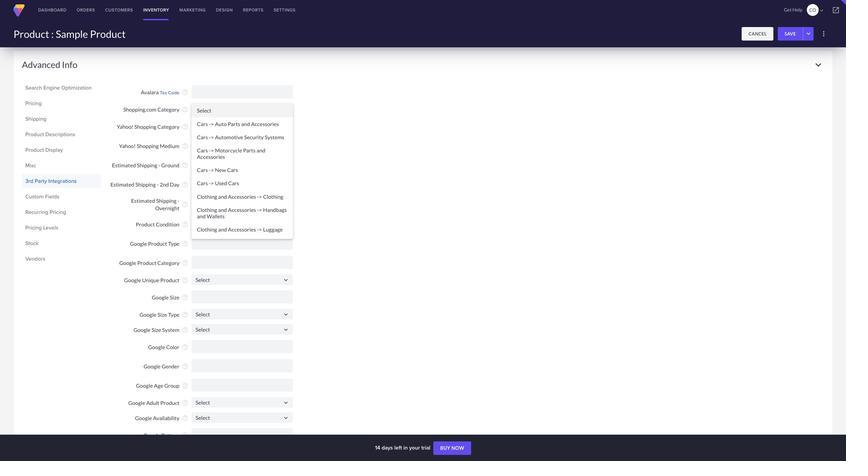 Task type: describe. For each thing, give the bounding box(es) containing it.
google pattern help_outline
[[144, 432, 189, 439]]

estimated shipping - overnight help_outline
[[131, 197, 189, 211]]

search engine optimization
[[25, 84, 92, 92]]

motorcycle
[[215, 147, 242, 153]]

google unique product help_outline
[[124, 277, 189, 284]]

cars -> used cars
[[197, 180, 239, 186]]

descriptions
[[45, 131, 75, 138]]

product descriptions link
[[25, 129, 98, 140]]

misc
[[25, 162, 36, 169]]

stock
[[25, 239, 39, 247]]

product display
[[25, 146, 63, 154]]

google for google gender help_outline
[[144, 363, 161, 369]]

help_outline inside yahoo! shopping category help_outline
[[182, 123, 189, 130]]

system
[[162, 327, 180, 333]]

> left the new
[[211, 167, 214, 173]]

help_outline inside the google color help_outline
[[182, 344, 189, 351]]

clothing and accessories -> luggage
[[197, 226, 283, 233]]

and up cars -> automotive security systems
[[241, 120, 250, 127]]

yahoo! for yahoo! shopping medium help_outline
[[119, 143, 136, 149]]

category for yahoo! shopping category help_outline
[[158, 123, 180, 130]]

help_outline inside shopping.com category help_outline
[[182, 106, 189, 113]]

google product category help_outline
[[119, 260, 189, 266]]

- up clothing and accessories -> handbags and wallets
[[257, 193, 259, 200]]

cars for cars -> new cars
[[197, 167, 208, 173]]

product display link
[[25, 144, 98, 156]]

stock link
[[25, 238, 98, 249]]

google for google size type help_outline
[[140, 311, 157, 318]]

buy now
[[441, 445, 465, 451]]

> inside cars -> motorcycle parts and accessories
[[211, 147, 214, 153]]

google for google product category help_outline
[[119, 260, 136, 266]]

3rd
[[25, 177, 33, 185]]

accessories for clothing and accessories -> handbags and wallets
[[228, 206, 256, 213]]

product inside product condition help_outline
[[136, 221, 155, 227]]

- inside estimated shipping - ground help_outline
[[158, 162, 160, 168]]

customers
[[105, 7, 133, 13]]

shipping up product descriptions
[[25, 115, 46, 123]]

cars for cars -> automotive security systems
[[197, 134, 208, 140]]

google availability help_outline
[[135, 415, 189, 422]]

 for google adult product help_outline
[[283, 399, 290, 406]]

clothing for clothing and accessories -> shoes
[[197, 239, 217, 246]]

select
[[197, 107, 212, 114]]

> left shoes
[[259, 239, 262, 246]]

now
[[452, 445, 465, 451]]

> left luggage
[[259, 226, 262, 233]]

save link
[[778, 27, 803, 41]]

luggage
[[263, 226, 283, 233]]

cars -> auto parts and accessories
[[197, 120, 279, 127]]

size for help_outline
[[170, 294, 180, 300]]

tax
[[160, 89, 167, 96]]

group
[[164, 382, 180, 389]]

co
[[810, 7, 817, 13]]

type for google product type help_outline
[[168, 240, 180, 247]]

product inside google unique product help_outline
[[160, 277, 180, 283]]

cars for cars -> motorcycle parts and accessories
[[197, 147, 208, 153]]

clothing for clothing and accessories -> handbags and wallets
[[197, 206, 217, 213]]

accessories for clothing and accessories -> shoes
[[228, 239, 256, 246]]

product up 'product display' at the top of the page
[[25, 131, 44, 138]]

custom
[[25, 193, 44, 201]]

google color help_outline
[[148, 344, 189, 351]]

- inside estimated shipping - 2nd day help_outline
[[157, 181, 159, 188]]

yahoo! shopping category help_outline
[[117, 123, 189, 130]]

levels
[[43, 224, 58, 232]]

used
[[215, 180, 227, 186]]

help_outline inside google product type help_outline
[[182, 240, 189, 247]]

- left automotive
[[209, 134, 211, 140]]

trial
[[422, 444, 431, 452]]

2nd
[[160, 181, 169, 188]]

help
[[793, 7, 803, 13]]

your
[[409, 444, 420, 452]]

buy
[[441, 445, 451, 451]]

cars -> motorcycle parts and accessories
[[197, 147, 266, 160]]

orders
[[77, 7, 95, 13]]

search
[[25, 84, 42, 92]]

party
[[35, 177, 47, 185]]

availability
[[153, 415, 180, 421]]

and down wallets at top left
[[218, 226, 227, 233]]

- left used
[[209, 180, 211, 186]]

product : sample product
[[14, 28, 126, 40]]

avalara tax code help_outline
[[141, 89, 189, 96]]

help_outline inside the google gender help_outline
[[182, 363, 189, 370]]

clothing and accessories -> shoes
[[197, 239, 277, 246]]

shopping.com
[[123, 106, 156, 112]]

parts for motorcycle
[[243, 147, 256, 153]]

settings
[[274, 7, 296, 13]]

get help
[[785, 7, 803, 13]]

vendors link
[[25, 253, 98, 265]]

14 days left in your trial
[[375, 444, 432, 452]]

google size system help_outline
[[134, 327, 189, 333]]

estimated shipping - 2nd day help_outline
[[111, 181, 189, 188]]

google for google size help_outline
[[152, 294, 169, 300]]

> left automotive
[[211, 134, 214, 140]]

clothing and accessories -> clothing
[[197, 193, 284, 200]]

unique
[[142, 277, 159, 283]]

 for google size type help_outline
[[283, 311, 290, 318]]

 for google unique product help_outline
[[283, 277, 290, 284]]

clothing for clothing and accessories -> luggage
[[197, 226, 217, 233]]

product inside google product category help_outline
[[137, 260, 156, 266]]

category for google product category help_outline
[[158, 260, 180, 266]]

cancel link
[[742, 27, 774, 41]]

shipping for estimated shipping - overnight help_outline
[[156, 197, 177, 204]]

age
[[154, 382, 163, 389]]

shipping for estimated shipping - 2nd day help_outline
[[135, 181, 156, 188]]

3rd party integrations link
[[25, 176, 98, 187]]

overnight
[[155, 205, 180, 211]]

clothing for clothing and accessories -> clothing
[[197, 193, 217, 200]]

pricing for pricing
[[25, 99, 42, 107]]

google adult product help_outline
[[128, 400, 189, 406]]

gender
[[162, 363, 180, 369]]

google for google availability help_outline
[[135, 415, 152, 421]]

- inside cars -> motorcycle parts and accessories
[[209, 147, 211, 153]]

custom fields
[[25, 193, 59, 201]]

google for google age group help_outline
[[136, 382, 153, 389]]

day
[[170, 181, 180, 188]]

google for google product type help_outline
[[130, 240, 147, 247]]

size for type
[[158, 311, 167, 318]]

fields
[[45, 193, 59, 201]]

help_outline inside google size type help_outline
[[182, 311, 189, 318]]

systems
[[265, 134, 285, 140]]

 link
[[826, 0, 847, 20]]

advanced info
[[22, 59, 77, 70]]

buy now link
[[434, 441, 471, 455]]

color
[[166, 344, 180, 350]]

estimated shipping - ground help_outline
[[112, 162, 189, 169]]

product up misc
[[25, 146, 44, 154]]

medium
[[160, 143, 180, 149]]

ground
[[161, 162, 180, 168]]



Task type: locate. For each thing, give the bounding box(es) containing it.
and up wallets at top left
[[218, 206, 227, 213]]

estimated inside estimated shipping - 2nd day help_outline
[[111, 181, 134, 188]]

shipping inside estimated shipping - 2nd day help_outline
[[135, 181, 156, 188]]

0 vertical spatial type
[[168, 240, 180, 247]]

size inside google size system help_outline
[[152, 327, 161, 333]]

- left "2nd" at top left
[[157, 181, 159, 188]]

google inside google size system help_outline
[[134, 327, 151, 333]]

google left unique
[[124, 277, 141, 283]]

shopping down shopping.com
[[134, 123, 156, 130]]

3 category from the top
[[158, 260, 180, 266]]

advanced
[[22, 59, 60, 70]]

2 help_outline from the top
[[182, 106, 189, 113]]

0 vertical spatial pricing
[[25, 99, 42, 107]]

help_outline inside google size system help_outline
[[182, 327, 189, 333]]

search engine optimization link
[[25, 82, 98, 94]]

category inside shopping.com category help_outline
[[158, 106, 180, 112]]

google left adult
[[128, 400, 145, 406]]

shopping
[[134, 123, 156, 130], [137, 143, 159, 149]]

and down security
[[257, 147, 266, 153]]

and down clothing and accessories -> luggage
[[218, 239, 227, 246]]

4 help_outline from the top
[[182, 143, 189, 149]]

inventory
[[143, 7, 169, 13]]

shopping for yahoo! shopping medium help_outline
[[137, 143, 159, 149]]

parts
[[228, 120, 240, 127], [243, 147, 256, 153]]

code
[[168, 89, 180, 96]]

shipping inside estimated shipping - overnight help_outline
[[156, 197, 177, 204]]

google inside google size help_outline
[[152, 294, 169, 300]]

0 horizontal spatial parts
[[228, 120, 240, 127]]

google inside google age group help_outline
[[136, 382, 153, 389]]

1 vertical spatial category
[[158, 123, 180, 130]]

condition
[[156, 221, 180, 227]]

co 
[[810, 7, 825, 14]]

google for google unique product help_outline
[[124, 277, 141, 283]]

google
[[130, 240, 147, 247], [119, 260, 136, 266], [124, 277, 141, 283], [152, 294, 169, 300], [140, 311, 157, 318], [134, 327, 151, 333], [148, 344, 165, 350], [144, 363, 161, 369], [136, 382, 153, 389], [128, 400, 145, 406], [135, 415, 152, 421], [144, 432, 161, 438]]

clothing and accessories -> handbags and wallets
[[197, 206, 287, 219]]

1 vertical spatial type
[[168, 311, 180, 318]]

shopping for yahoo! shopping category help_outline
[[134, 123, 156, 130]]

yahoo! inside yahoo! shopping category help_outline
[[117, 123, 133, 130]]

3 help_outline from the top
[[182, 123, 189, 130]]

shopping inside yahoo! shopping medium help_outline
[[137, 143, 159, 149]]

2 vertical spatial estimated
[[131, 197, 155, 204]]

and left wallets at top left
[[197, 213, 206, 219]]

accessories inside clothing and accessories -> handbags and wallets
[[228, 206, 256, 213]]

9 help_outline from the top
[[182, 240, 189, 247]]

info
[[62, 59, 77, 70]]

handbags
[[263, 206, 287, 213]]

0 vertical spatial estimated
[[112, 162, 136, 168]]

dashboard
[[38, 7, 67, 13]]

product left :
[[14, 28, 49, 40]]

yahoo!
[[117, 123, 133, 130], [119, 143, 136, 149]]

- inside clothing and accessories -> handbags and wallets
[[257, 206, 259, 213]]

help_outline inside google unique product help_outline
[[182, 277, 189, 284]]

accessories up cars -> new cars
[[197, 153, 225, 160]]

recurring pricing link
[[25, 207, 98, 218]]

type inside google product type help_outline
[[168, 240, 180, 247]]

shipping left "2nd" at top left
[[135, 181, 156, 188]]

1 horizontal spatial parts
[[243, 147, 256, 153]]

get
[[785, 7, 792, 13]]

estimated for estimated shipping - 2nd day help_outline
[[111, 181, 134, 188]]

cars for cars -> used cars
[[197, 180, 208, 186]]

14 help_outline from the top
[[182, 327, 189, 333]]

product inside google adult product help_outline
[[160, 400, 180, 406]]

- left motorcycle
[[209, 147, 211, 153]]

0 vertical spatial size
[[170, 294, 180, 300]]

- left shoes
[[257, 239, 259, 246]]

parts inside cars -> motorcycle parts and accessories
[[243, 147, 256, 153]]

0 vertical spatial yahoo!
[[117, 123, 133, 130]]

1 vertical spatial pricing
[[50, 208, 66, 216]]

1 vertical spatial size
[[158, 311, 167, 318]]

2 type from the top
[[168, 311, 180, 318]]

google up google size system help_outline
[[140, 311, 157, 318]]

- left the ground
[[158, 162, 160, 168]]

google inside the google gender help_outline
[[144, 363, 161, 369]]

google gender help_outline
[[144, 363, 189, 370]]

estimated
[[112, 162, 136, 168], [111, 181, 134, 188], [131, 197, 155, 204]]

google for google adult product help_outline
[[128, 400, 145, 406]]

help_outline inside estimated shipping - ground help_outline
[[182, 162, 189, 169]]

parts for auto
[[228, 120, 240, 127]]

cars -> automotive security systems
[[197, 134, 285, 140]]

help_outline inside "google pattern help_outline"
[[182, 432, 189, 439]]

0 vertical spatial shopping
[[134, 123, 156, 130]]

12 help_outline from the top
[[182, 294, 189, 301]]

google down adult
[[135, 415, 152, 421]]

0 vertical spatial category
[[158, 106, 180, 112]]

pattern
[[162, 432, 180, 438]]

days
[[382, 444, 393, 452]]

google inside google adult product help_outline
[[128, 400, 145, 406]]

size up google size type help_outline
[[170, 294, 180, 300]]


[[833, 6, 841, 14]]

engine
[[43, 84, 60, 92]]

estimated up estimated shipping - 2nd day help_outline
[[112, 162, 136, 168]]

yahoo! down shopping.com
[[117, 123, 133, 130]]

automotive
[[215, 134, 243, 140]]

3  from the top
[[283, 326, 290, 333]]

:
[[51, 28, 54, 40]]

google inside google product category help_outline
[[119, 260, 136, 266]]

category inside yahoo! shopping category help_outline
[[158, 123, 180, 130]]

google size type help_outline
[[140, 311, 189, 318]]

6 help_outline from the top
[[182, 181, 189, 188]]

recurring pricing
[[25, 208, 66, 216]]

> left motorcycle
[[211, 147, 214, 153]]

pricing down custom fields "link"
[[50, 208, 66, 216]]

2 vertical spatial category
[[158, 260, 180, 266]]

- left luggage
[[257, 226, 259, 233]]

help_outline inside estimated shipping - 2nd day help_outline
[[182, 181, 189, 188]]

pricing for pricing levels
[[25, 224, 42, 232]]

-
[[209, 120, 211, 127], [209, 134, 211, 140], [209, 147, 211, 153], [158, 162, 160, 168], [209, 167, 211, 173], [209, 180, 211, 186], [157, 181, 159, 188], [257, 193, 259, 200], [178, 197, 180, 204], [257, 206, 259, 213], [257, 226, 259, 233], [257, 239, 259, 246]]

shipping link
[[25, 113, 98, 125]]

1 vertical spatial yahoo!
[[119, 143, 136, 149]]

estimated inside estimated shipping - overnight help_outline
[[131, 197, 155, 204]]

16 help_outline from the top
[[182, 363, 189, 370]]

19 help_outline from the top
[[182, 415, 189, 422]]

estimated inside estimated shipping - ground help_outline
[[112, 162, 136, 168]]

help_outline
[[182, 89, 189, 96], [182, 106, 189, 113], [182, 123, 189, 130], [182, 143, 189, 149], [182, 162, 189, 169], [182, 181, 189, 188], [182, 201, 189, 208], [182, 221, 189, 228], [182, 240, 189, 247], [182, 260, 189, 266], [182, 277, 189, 284], [182, 294, 189, 301], [182, 311, 189, 318], [182, 327, 189, 333], [182, 344, 189, 351], [182, 363, 189, 370], [182, 382, 189, 389], [182, 400, 189, 406], [182, 415, 189, 422], [182, 432, 189, 439]]

2  from the top
[[283, 311, 290, 318]]

product inside google product type help_outline
[[148, 240, 167, 247]]

google size help_outline
[[152, 294, 189, 301]]

new
[[215, 167, 226, 173]]

pricing levels link
[[25, 222, 98, 234]]

product up google size help_outline in the bottom left of the page
[[160, 277, 180, 283]]

more_vert
[[820, 30, 828, 38]]

google down google unique product help_outline
[[152, 294, 169, 300]]

custom fields link
[[25, 191, 98, 203]]

pricing down search
[[25, 99, 42, 107]]

help_outline inside product condition help_outline
[[182, 221, 189, 228]]

google for google size system help_outline
[[134, 327, 151, 333]]

expand_more
[[813, 59, 825, 71]]

type inside google size type help_outline
[[168, 311, 180, 318]]

accessories up clothing and accessories -> handbags and wallets
[[228, 193, 256, 200]]

17 help_outline from the top
[[182, 382, 189, 389]]

google up google unique product help_outline
[[119, 260, 136, 266]]

cars inside cars -> motorcycle parts and accessories
[[197, 147, 208, 153]]

category
[[158, 106, 180, 112], [158, 123, 180, 130], [158, 260, 180, 266]]

dashboard link
[[33, 0, 72, 20]]

pricing levels
[[25, 224, 58, 232]]

3rd party integrations
[[25, 177, 77, 185]]

product down customers
[[90, 28, 126, 40]]

accessories for clothing and accessories -> luggage
[[228, 226, 256, 233]]

accessories down clothing and accessories -> luggage
[[228, 239, 256, 246]]

1 vertical spatial estimated
[[111, 181, 134, 188]]

type up system
[[168, 311, 180, 318]]

shipping inside estimated shipping - ground help_outline
[[137, 162, 157, 168]]

shopping.com category help_outline
[[123, 106, 189, 113]]

type
[[168, 240, 180, 247], [168, 311, 180, 318]]

and
[[241, 120, 250, 127], [257, 147, 266, 153], [218, 193, 227, 200], [218, 206, 227, 213], [197, 213, 206, 219], [218, 226, 227, 233], [218, 239, 227, 246]]

help_outline inside google adult product help_outline
[[182, 400, 189, 406]]

save
[[785, 31, 797, 37]]

2 vertical spatial size
[[152, 327, 161, 333]]

> up clothing and accessories -> handbags and wallets
[[259, 193, 262, 200]]

1  from the top
[[283, 277, 290, 284]]

1 category from the top
[[158, 106, 180, 112]]

type down condition
[[168, 240, 180, 247]]

> left 'auto'
[[211, 120, 214, 127]]

google left pattern
[[144, 432, 161, 438]]

more_vert button
[[818, 27, 831, 41]]

accessories up clothing and accessories -> shoes
[[228, 226, 256, 233]]

google product type help_outline
[[130, 240, 189, 247]]

adult
[[146, 400, 159, 406]]

8 help_outline from the top
[[182, 221, 189, 228]]

help_outline inside google size help_outline
[[182, 294, 189, 301]]

2 category from the top
[[158, 123, 180, 130]]

category inside google product category help_outline
[[158, 260, 180, 266]]

optimization
[[61, 84, 92, 92]]

parts right 'auto'
[[228, 120, 240, 127]]

shopping up estimated shipping - ground help_outline
[[137, 143, 159, 149]]

google left gender
[[144, 363, 161, 369]]

accessories for clothing and accessories -> clothing
[[228, 193, 256, 200]]

pricing inside 'link'
[[25, 99, 42, 107]]

- inside estimated shipping - overnight help_outline
[[178, 197, 180, 204]]

help_outline inside google product category help_outline
[[182, 260, 189, 266]]

size up google size system help_outline
[[158, 311, 167, 318]]

1 type from the top
[[168, 240, 180, 247]]

help_outline inside yahoo! shopping medium help_outline
[[182, 143, 189, 149]]

cars for cars -> auto parts and accessories
[[197, 120, 208, 127]]

recurring
[[25, 208, 48, 216]]


[[819, 7, 825, 14]]

None text field
[[192, 85, 293, 98], [192, 237, 293, 250], [192, 275, 293, 285], [192, 291, 293, 304], [192, 309, 293, 320], [192, 359, 293, 373], [192, 379, 293, 392], [192, 397, 293, 408], [192, 85, 293, 98], [192, 237, 293, 250], [192, 275, 293, 285], [192, 291, 293, 304], [192, 309, 293, 320], [192, 359, 293, 373], [192, 379, 293, 392], [192, 397, 293, 408]]

estimated down estimated shipping - ground help_outline
[[111, 181, 134, 188]]

avalara
[[141, 89, 159, 95]]

google down google size type help_outline
[[134, 327, 151, 333]]

and inside cars -> motorcycle parts and accessories
[[257, 147, 266, 153]]

- left handbags
[[257, 206, 259, 213]]

4  from the top
[[283, 399, 290, 406]]

13 help_outline from the top
[[182, 311, 189, 318]]

> left handbags
[[259, 206, 262, 213]]

and down used
[[218, 193, 227, 200]]

size inside google size type help_outline
[[158, 311, 167, 318]]

shopping inside yahoo! shopping category help_outline
[[134, 123, 156, 130]]

google inside google unique product help_outline
[[124, 277, 141, 283]]

18 help_outline from the top
[[182, 400, 189, 406]]

product left condition
[[136, 221, 155, 227]]

- up overnight
[[178, 197, 180, 204]]

> inside clothing and accessories -> handbags and wallets
[[259, 206, 262, 213]]

product down product condition help_outline
[[148, 240, 167, 247]]

2 vertical spatial pricing
[[25, 224, 42, 232]]

product
[[14, 28, 49, 40], [90, 28, 126, 40], [25, 131, 44, 138], [25, 146, 44, 154], [136, 221, 155, 227], [148, 240, 167, 247], [137, 260, 156, 266], [160, 277, 180, 283], [160, 400, 180, 406]]

accessories inside cars -> motorcycle parts and accessories
[[197, 153, 225, 160]]

pricing link
[[25, 98, 98, 109]]

shipping for estimated shipping - ground help_outline
[[137, 162, 157, 168]]

 for google size system help_outline
[[283, 326, 290, 333]]

1 help_outline from the top
[[182, 89, 189, 96]]

security
[[244, 134, 264, 140]]

google inside google availability help_outline
[[135, 415, 152, 421]]

google age group help_outline
[[136, 382, 189, 389]]

google for google color help_outline
[[148, 344, 165, 350]]

google left age
[[136, 382, 153, 389]]

size for system
[[152, 327, 161, 333]]

accessories up systems
[[251, 120, 279, 127]]

estimated for estimated shipping - overnight help_outline
[[131, 197, 155, 204]]

10 help_outline from the top
[[182, 260, 189, 266]]

tax code link
[[160, 89, 180, 96]]

product up unique
[[137, 260, 156, 266]]

help_outline inside estimated shipping - overnight help_outline
[[182, 201, 189, 208]]

type for google size type help_outline
[[168, 311, 180, 318]]

5  from the top
[[283, 415, 290, 422]]

category down tax code link
[[158, 106, 180, 112]]

google inside google size type help_outline
[[140, 311, 157, 318]]

sample
[[56, 28, 88, 40]]

category down google product type help_outline
[[158, 260, 180, 266]]

size left system
[[152, 327, 161, 333]]

14
[[375, 444, 381, 452]]

display
[[45, 146, 63, 154]]

reports
[[243, 7, 264, 13]]

google left color
[[148, 344, 165, 350]]

accessories down clothing and accessories -> clothing
[[228, 206, 256, 213]]

5 help_outline from the top
[[182, 162, 189, 169]]

yahoo! up estimated shipping - ground help_outline
[[119, 143, 136, 149]]

- left 'auto'
[[209, 120, 211, 127]]

yahoo! for yahoo! shopping category help_outline
[[117, 123, 133, 130]]

estimated down estimated shipping - 2nd day help_outline
[[131, 197, 155, 204]]

estimated for estimated shipping - ground help_outline
[[112, 162, 136, 168]]

shipping up estimated shipping - 2nd day help_outline
[[137, 162, 157, 168]]

 for google availability help_outline
[[283, 415, 290, 422]]

None text field
[[192, 256, 293, 269], [192, 324, 293, 335], [192, 340, 293, 353], [192, 413, 293, 423], [192, 256, 293, 269], [192, 324, 293, 335], [192, 340, 293, 353], [192, 413, 293, 423]]

vendors
[[25, 255, 45, 263]]

category up medium
[[158, 123, 180, 130]]

7 help_outline from the top
[[182, 201, 189, 208]]

google inside "google pattern help_outline"
[[144, 432, 161, 438]]

help_outline inside avalara tax code help_outline
[[182, 89, 189, 96]]

help_outline inside google age group help_outline
[[182, 382, 189, 389]]

cars
[[197, 120, 208, 127], [197, 134, 208, 140], [197, 147, 208, 153], [197, 167, 208, 173], [227, 167, 238, 173], [197, 180, 208, 186], [228, 180, 239, 186]]

size inside google size help_outline
[[170, 294, 180, 300]]

11 help_outline from the top
[[182, 277, 189, 284]]

1 vertical spatial parts
[[243, 147, 256, 153]]

yahoo! inside yahoo! shopping medium help_outline
[[119, 143, 136, 149]]

15 help_outline from the top
[[182, 344, 189, 351]]

marketing
[[179, 7, 206, 13]]

pricing up stock
[[25, 224, 42, 232]]

product up availability
[[160, 400, 180, 406]]

1 vertical spatial shopping
[[137, 143, 159, 149]]

parts down security
[[243, 147, 256, 153]]

20 help_outline from the top
[[182, 432, 189, 439]]

auto
[[215, 120, 227, 127]]

design
[[216, 7, 233, 13]]

google up google product category help_outline
[[130, 240, 147, 247]]

- left the new
[[209, 167, 211, 173]]

size
[[170, 294, 180, 300], [158, 311, 167, 318], [152, 327, 161, 333]]

> left used
[[211, 180, 214, 186]]

clothing inside clothing and accessories -> handbags and wallets
[[197, 206, 217, 213]]

shipping up overnight
[[156, 197, 177, 204]]

google inside the google color help_outline
[[148, 344, 165, 350]]

help_outline inside google availability help_outline
[[182, 415, 189, 422]]

in
[[404, 444, 408, 452]]

left
[[395, 444, 402, 452]]

yahoo! shopping medium help_outline
[[119, 143, 189, 149]]

google for google pattern help_outline
[[144, 432, 161, 438]]

0 vertical spatial parts
[[228, 120, 240, 127]]

google inside google product type help_outline
[[130, 240, 147, 247]]



Task type: vqa. For each thing, say whether or not it's contained in the screenshot.
Google within the Google Product Category help_outline
yes



